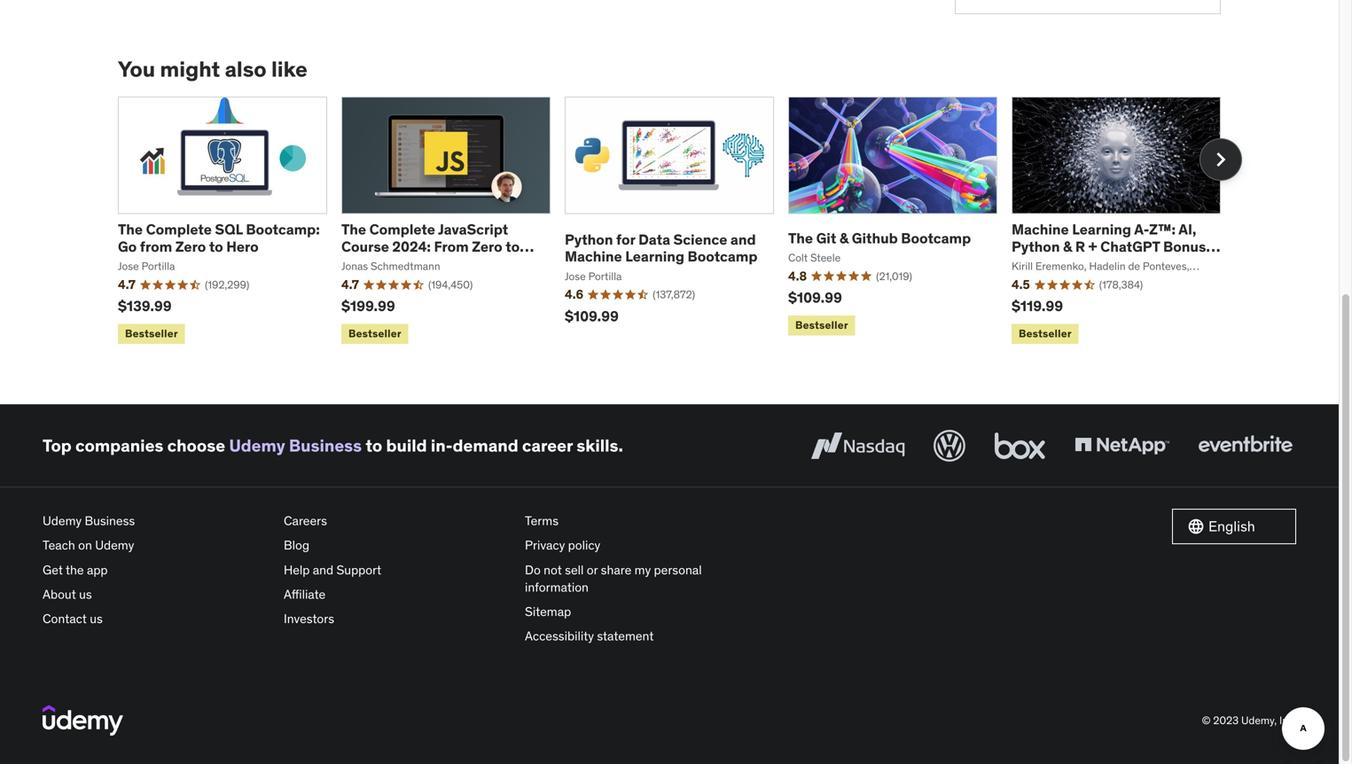 Task type: vqa. For each thing, say whether or not it's contained in the screenshot.
top recent
no



Task type: locate. For each thing, give the bounding box(es) containing it.
0 vertical spatial udemy
[[229, 435, 285, 457]]

to left hero
[[209, 238, 223, 256]]

github
[[852, 229, 898, 247]]

investors
[[284, 611, 334, 627]]

0 horizontal spatial the
[[118, 221, 143, 239]]

statement
[[597, 629, 654, 645]]

1 vertical spatial bootcamp
[[688, 248, 758, 266]]

get
[[43, 562, 63, 578]]

skills.
[[577, 435, 623, 457]]

1 horizontal spatial bootcamp
[[902, 229, 972, 247]]

0 horizontal spatial zero
[[175, 238, 206, 256]]

hero
[[226, 238, 259, 256]]

0 vertical spatial learning
[[1073, 221, 1132, 239]]

the complete sql bootcamp: go from zero to hero
[[118, 221, 320, 256]]

1 complete from the left
[[146, 221, 212, 239]]

and
[[731, 231, 756, 249], [313, 562, 334, 578]]

the complete sql bootcamp: go from zero to hero link
[[118, 221, 320, 256]]

complete left the sql
[[146, 221, 212, 239]]

and right science
[[731, 231, 756, 249]]

1 vertical spatial learning
[[626, 248, 685, 266]]

from
[[434, 238, 469, 256]]

machine up [2023]
[[1012, 221, 1070, 239]]

python for data science and machine learning bootcamp
[[565, 231, 758, 266]]

udemy
[[229, 435, 285, 457], [43, 513, 82, 529], [95, 538, 134, 554]]

python
[[565, 231, 613, 249], [1012, 238, 1060, 256]]

zero
[[175, 238, 206, 256], [472, 238, 503, 256]]

0 horizontal spatial to
[[209, 238, 223, 256]]

udemy,
[[1242, 714, 1278, 728]]

inc.
[[1280, 714, 1297, 728]]

& left r
[[1064, 238, 1073, 256]]

nasdaq image
[[807, 427, 909, 466]]

us right about
[[79, 587, 92, 603]]

us
[[79, 587, 92, 603], [90, 611, 103, 627]]

0 horizontal spatial and
[[313, 562, 334, 578]]

to left build
[[366, 435, 383, 457]]

1 vertical spatial and
[[313, 562, 334, 578]]

0 horizontal spatial machine
[[565, 248, 622, 266]]

us right contact
[[90, 611, 103, 627]]

complete inside the complete javascript course 2024: from zero to expert!
[[370, 221, 435, 239]]

0 horizontal spatial learning
[[626, 248, 685, 266]]

z™:
[[1150, 221, 1176, 239]]

1 horizontal spatial machine
[[1012, 221, 1070, 239]]

and inside python for data science and machine learning bootcamp
[[731, 231, 756, 249]]

2 horizontal spatial to
[[506, 238, 520, 256]]

0 horizontal spatial python
[[565, 231, 613, 249]]

1 vertical spatial udemy
[[43, 513, 82, 529]]

complete inside the complete sql bootcamp: go from zero to hero
[[146, 221, 212, 239]]

udemy up the teach
[[43, 513, 82, 529]]

the inside the complete javascript course 2024: from zero to expert!
[[342, 221, 366, 239]]

1 vertical spatial machine
[[565, 248, 622, 266]]

0 vertical spatial machine
[[1012, 221, 1070, 239]]

business up careers
[[289, 435, 362, 457]]

machine learning a-z™: ai, python & r + chatgpt bonus [2023] link
[[1012, 221, 1221, 273]]

do not sell or share my personal information button
[[525, 558, 752, 600]]

0 vertical spatial business
[[289, 435, 362, 457]]

zero inside the complete javascript course 2024: from zero to expert!
[[472, 238, 503, 256]]

the
[[66, 562, 84, 578]]

the complete javascript course 2024: from zero to expert!
[[342, 221, 520, 273]]

2 horizontal spatial the
[[789, 229, 814, 247]]

information
[[525, 580, 589, 596]]

udemy right choose
[[229, 435, 285, 457]]

bonus
[[1164, 238, 1207, 256]]

the inside the complete sql bootcamp: go from zero to hero
[[118, 221, 143, 239]]

1 horizontal spatial udemy
[[95, 538, 134, 554]]

might
[[160, 56, 220, 83]]

the for the git & github bootcamp
[[789, 229, 814, 247]]

chatgpt
[[1101, 238, 1161, 256]]

0 horizontal spatial udemy
[[43, 513, 82, 529]]

1 horizontal spatial and
[[731, 231, 756, 249]]

science
[[674, 231, 728, 249]]

1 zero from the left
[[175, 238, 206, 256]]

course
[[342, 238, 389, 256]]

2 zero from the left
[[472, 238, 503, 256]]

0 vertical spatial us
[[79, 587, 92, 603]]

1 horizontal spatial complete
[[370, 221, 435, 239]]

1 horizontal spatial zero
[[472, 238, 503, 256]]

2 complete from the left
[[370, 221, 435, 239]]

machine inside the machine learning a-z™: ai, python & r + chatgpt bonus [2023]
[[1012, 221, 1070, 239]]

machine left data
[[565, 248, 622, 266]]

learning
[[1073, 221, 1132, 239], [626, 248, 685, 266]]

or
[[587, 562, 598, 578]]

to
[[209, 238, 223, 256], [506, 238, 520, 256], [366, 435, 383, 457]]

1 horizontal spatial business
[[289, 435, 362, 457]]

1 horizontal spatial &
[[1064, 238, 1073, 256]]

box image
[[991, 427, 1050, 466]]

business inside udemy business teach on udemy get the app about us contact us
[[85, 513, 135, 529]]

0 horizontal spatial complete
[[146, 221, 212, 239]]

0 vertical spatial and
[[731, 231, 756, 249]]

bootcamp right github
[[902, 229, 972, 247]]

python left r
[[1012, 238, 1060, 256]]

1 vertical spatial business
[[85, 513, 135, 529]]

udemy right on
[[95, 538, 134, 554]]

1 horizontal spatial learning
[[1073, 221, 1132, 239]]

0 horizontal spatial bootcamp
[[688, 248, 758, 266]]

bootcamp inside python for data science and machine learning bootcamp
[[688, 248, 758, 266]]

python left for
[[565, 231, 613, 249]]

to right from
[[506, 238, 520, 256]]

1 horizontal spatial the
[[342, 221, 366, 239]]

udemy business teach on udemy get the app about us contact us
[[43, 513, 135, 627]]

udemy business link up careers
[[229, 435, 362, 457]]

app
[[87, 562, 108, 578]]

udemy business link up get the app link
[[43, 509, 270, 534]]

english
[[1209, 518, 1256, 536]]

business up on
[[85, 513, 135, 529]]

zero inside the complete sql bootcamp: go from zero to hero
[[175, 238, 206, 256]]

bootcamp right data
[[688, 248, 758, 266]]

machine inside python for data science and machine learning bootcamp
[[565, 248, 622, 266]]

small image
[[1188, 518, 1206, 536]]

1 horizontal spatial python
[[1012, 238, 1060, 256]]

to inside the complete javascript course 2024: from zero to expert!
[[506, 238, 520, 256]]

like
[[271, 56, 308, 83]]

teach on udemy link
[[43, 534, 270, 558]]

support
[[337, 562, 382, 578]]

demand
[[453, 435, 519, 457]]

udemy business link
[[229, 435, 362, 457], [43, 509, 270, 534]]

bootcamp
[[902, 229, 972, 247], [688, 248, 758, 266]]

complete
[[146, 221, 212, 239], [370, 221, 435, 239]]

english button
[[1173, 509, 1297, 545]]

the
[[118, 221, 143, 239], [342, 221, 366, 239], [789, 229, 814, 247]]

data
[[639, 231, 671, 249]]

accessibility
[[525, 629, 594, 645]]

affiliate
[[284, 587, 326, 603]]

terms link
[[525, 509, 752, 534]]

not
[[544, 562, 562, 578]]

to inside the complete sql bootcamp: go from zero to hero
[[209, 238, 223, 256]]

the complete javascript course 2024: from zero to expert! link
[[342, 221, 534, 273]]

1 vertical spatial udemy business link
[[43, 509, 270, 534]]

0 horizontal spatial business
[[85, 513, 135, 529]]

sql
[[215, 221, 243, 239]]

for
[[617, 231, 636, 249]]

udemy image
[[43, 706, 123, 736]]

complete up expert!
[[370, 221, 435, 239]]

investors link
[[284, 607, 511, 632]]

0 vertical spatial bootcamp
[[902, 229, 972, 247]]

&
[[840, 229, 849, 247], [1064, 238, 1073, 256]]

and right help
[[313, 562, 334, 578]]

& right 'git'
[[840, 229, 849, 247]]

python inside the machine learning a-z™: ai, python & r + chatgpt bonus [2023]
[[1012, 238, 1060, 256]]



Task type: describe. For each thing, give the bounding box(es) containing it.
career
[[522, 435, 573, 457]]

you
[[118, 56, 155, 83]]

eventbrite image
[[1195, 427, 1297, 466]]

you might also like
[[118, 56, 308, 83]]

companies
[[75, 435, 164, 457]]

2023
[[1214, 714, 1239, 728]]

zero for from
[[472, 238, 503, 256]]

do
[[525, 562, 541, 578]]

careers link
[[284, 509, 511, 534]]

learning inside python for data science and machine learning bootcamp
[[626, 248, 685, 266]]

complete for from
[[370, 221, 435, 239]]

1 vertical spatial us
[[90, 611, 103, 627]]

accessibility statement link
[[525, 625, 752, 649]]

ai,
[[1179, 221, 1197, 239]]

contact us link
[[43, 607, 270, 632]]

get the app link
[[43, 558, 270, 583]]

sitemap link
[[525, 600, 752, 625]]

privacy
[[525, 538, 565, 554]]

and inside careers blog help and support affiliate investors
[[313, 562, 334, 578]]

on
[[78, 538, 92, 554]]

careers
[[284, 513, 327, 529]]

top companies choose udemy business to build in-demand career skills.
[[43, 435, 623, 457]]

sitemap
[[525, 604, 571, 620]]

python for data science and machine learning bootcamp link
[[565, 231, 758, 266]]

0 vertical spatial udemy business link
[[229, 435, 362, 457]]

git
[[817, 229, 837, 247]]

about
[[43, 587, 76, 603]]

terms
[[525, 513, 559, 529]]

next image
[[1207, 145, 1236, 174]]

terms privacy policy do not sell or share my personal information sitemap accessibility statement
[[525, 513, 702, 645]]

expert!
[[342, 255, 391, 273]]

choose
[[167, 435, 225, 457]]

+
[[1089, 238, 1098, 256]]

©
[[1203, 714, 1211, 728]]

in-
[[431, 435, 453, 457]]

the for the complete sql bootcamp: go from zero to hero
[[118, 221, 143, 239]]

1 horizontal spatial to
[[366, 435, 383, 457]]

bootcamp:
[[246, 221, 320, 239]]

share
[[601, 562, 632, 578]]

go
[[118, 238, 137, 256]]

contact
[[43, 611, 87, 627]]

top
[[43, 435, 72, 457]]

volkswagen image
[[931, 427, 970, 466]]

2 vertical spatial udemy
[[95, 538, 134, 554]]

zero for from
[[175, 238, 206, 256]]

about us link
[[43, 583, 270, 607]]

from
[[140, 238, 172, 256]]

a-
[[1135, 221, 1150, 239]]

r
[[1076, 238, 1086, 256]]

careers blog help and support affiliate investors
[[284, 513, 382, 627]]

javascript
[[438, 221, 508, 239]]

the git & github bootcamp
[[789, 229, 972, 247]]

my
[[635, 562, 651, 578]]

the for the complete javascript course 2024: from zero to expert!
[[342, 221, 366, 239]]

& inside the machine learning a-z™: ai, python & r + chatgpt bonus [2023]
[[1064, 238, 1073, 256]]

blog link
[[284, 534, 511, 558]]

python inside python for data science and machine learning bootcamp
[[565, 231, 613, 249]]

to for sql
[[209, 238, 223, 256]]

privacy policy link
[[525, 534, 752, 558]]

2 horizontal spatial udemy
[[229, 435, 285, 457]]

carousel element
[[118, 97, 1243, 348]]

netapp image
[[1072, 427, 1174, 466]]

build
[[386, 435, 427, 457]]

blog
[[284, 538, 310, 554]]

[2023]
[[1012, 255, 1057, 273]]

the git & github bootcamp link
[[789, 229, 972, 247]]

personal
[[654, 562, 702, 578]]

complete for from
[[146, 221, 212, 239]]

also
[[225, 56, 267, 83]]

to for javascript
[[506, 238, 520, 256]]

0 horizontal spatial &
[[840, 229, 849, 247]]

sell
[[565, 562, 584, 578]]

teach
[[43, 538, 75, 554]]

learning inside the machine learning a-z™: ai, python & r + chatgpt bonus [2023]
[[1073, 221, 1132, 239]]

affiliate link
[[284, 583, 511, 607]]

2024:
[[392, 238, 431, 256]]

help
[[284, 562, 310, 578]]

machine learning a-z™: ai, python & r + chatgpt bonus [2023]
[[1012, 221, 1207, 273]]

help and support link
[[284, 558, 511, 583]]

© 2023 udemy, inc.
[[1203, 714, 1297, 728]]

policy
[[568, 538, 601, 554]]



